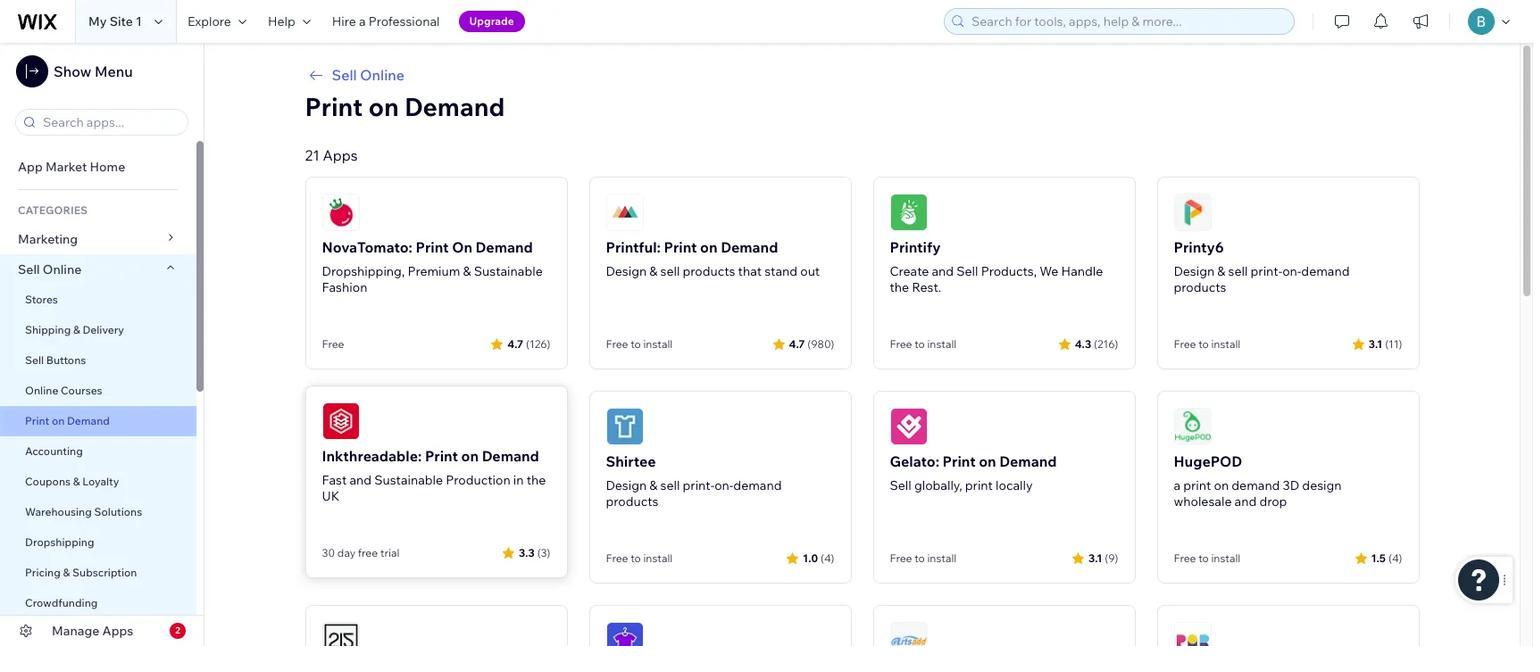 Task type: describe. For each thing, give the bounding box(es) containing it.
novatomato: print on demand dropshipping, premium &  sustainable fashion
[[322, 238, 543, 296]]

sell for shirtee
[[660, 478, 680, 494]]

(980)
[[808, 337, 834, 350]]

printify
[[890, 238, 941, 256]]

install for printify
[[927, 338, 957, 351]]

(4) for hugepod
[[1389, 551, 1402, 565]]

free to install for shirtee
[[606, 552, 673, 565]]

3d
[[1283, 478, 1299, 494]]

4.7 for novatomato: print on demand
[[507, 337, 523, 350]]

help button
[[257, 0, 321, 43]]

pricing & subscription
[[25, 566, 137, 580]]

loyalty
[[82, 475, 119, 488]]

30
[[322, 547, 335, 560]]

a for hugepod
[[1174, 478, 1181, 494]]

demand inside hugepod a print on demand 3d design wholesale and drop
[[1232, 478, 1280, 494]]

the inside inkthreadable: print on demand fast and sustainable production in the uk
[[527, 472, 546, 488]]

(216)
[[1094, 337, 1118, 350]]

(9)
[[1105, 551, 1118, 565]]

podpartner: print on demand logo image
[[1174, 622, 1211, 647]]

print for inkthreadable: print on demand
[[425, 447, 458, 465]]

sell inside sell buttons link
[[25, 354, 44, 367]]

print inside 'link'
[[25, 414, 49, 428]]

demand for novatomato: print on demand
[[476, 238, 533, 256]]

dropshipping,
[[322, 263, 405, 280]]

on inside printful: print on demand design & sell products that stand out
[[700, 238, 718, 256]]

21
[[305, 146, 320, 164]]

design for printy6
[[1174, 263, 1215, 280]]

accounting link
[[0, 437, 196, 467]]

1.5 (4)
[[1371, 551, 1402, 565]]

apps for 21 apps
[[323, 146, 358, 164]]

dropshipping link
[[0, 528, 196, 558]]

crowdfunding
[[25, 597, 98, 610]]

printful: print on demand design & sell products that stand out
[[606, 238, 820, 280]]

& inside the novatomato: print on demand dropshipping, premium &  sustainable fashion
[[463, 263, 471, 280]]

on inside hugepod a print on demand 3d design wholesale and drop
[[1214, 478, 1229, 494]]

demand inside 'link'
[[67, 414, 110, 428]]

1 horizontal spatial print on demand
[[305, 91, 505, 122]]

out
[[800, 263, 820, 280]]

1.0 (4)
[[803, 551, 834, 565]]

hugepod logo image
[[1174, 408, 1211, 446]]

4.3
[[1075, 337, 1091, 350]]

on down 'hire a professional' link
[[368, 91, 399, 122]]

2 vertical spatial online
[[25, 384, 58, 397]]

3.1 for sell
[[1369, 337, 1383, 350]]

demand for printy6
[[1301, 263, 1350, 280]]

stores link
[[0, 285, 196, 315]]

sell buttons link
[[0, 346, 196, 376]]

and inside printify create and sell products, we handle the rest.
[[932, 263, 954, 280]]

online courses link
[[0, 376, 196, 406]]

gelato: print on demand logo image
[[890, 408, 927, 446]]

coupons
[[25, 475, 71, 488]]

free to install for printy6
[[1174, 338, 1241, 351]]

demand for shirtee
[[733, 478, 782, 494]]

and inside hugepod a print on demand 3d design wholesale and drop
[[1235, 494, 1257, 510]]

and inside inkthreadable: print on demand fast and sustainable production in the uk
[[350, 472, 372, 488]]

shipping & delivery link
[[0, 315, 196, 346]]

free to install for printify
[[890, 338, 957, 351]]

Search apps... field
[[38, 110, 182, 135]]

site
[[110, 13, 133, 29]]

free to install for hugepod
[[1174, 552, 1241, 565]]

show menu button
[[16, 55, 133, 88]]

app market home link
[[0, 152, 196, 182]]

professional
[[369, 13, 440, 29]]

printy6 design & sell print-on-demand products
[[1174, 238, 1350, 296]]

upgrade
[[469, 14, 514, 28]]

3.1 (9)
[[1089, 551, 1118, 565]]

wholesale
[[1174, 494, 1232, 510]]

that
[[738, 263, 762, 280]]

gelato:
[[890, 453, 939, 471]]

printify create and sell products, we handle the rest.
[[890, 238, 1103, 296]]

on inside inkthreadable: print on demand fast and sustainable production in the uk
[[461, 447, 479, 465]]

4.3 (216)
[[1075, 337, 1118, 350]]

sell online inside sidebar element
[[18, 262, 82, 278]]

printful: print on demand logo image
[[606, 194, 643, 231]]

print for printful: print on demand
[[664, 238, 697, 256]]

day
[[337, 547, 356, 560]]

marketing link
[[0, 224, 196, 254]]

uk
[[322, 488, 340, 505]]

manage
[[52, 623, 99, 639]]

print inside hugepod a print on demand 3d design wholesale and drop
[[1183, 478, 1211, 494]]

show
[[54, 63, 91, 80]]

fashion
[[322, 280, 367, 296]]

(126)
[[526, 337, 551, 350]]

premium
[[408, 263, 460, 280]]

marketing
[[18, 231, 78, 247]]

design inside printful: print on demand design & sell products that stand out
[[606, 263, 647, 280]]

courses
[[61, 384, 102, 397]]

upgrade button
[[459, 11, 525, 32]]

hire a professional link
[[321, 0, 451, 43]]

& inside shirtee design & sell print-on-demand products
[[649, 478, 658, 494]]

shipping
[[25, 323, 71, 337]]

inkthreadable: print on demand logo image
[[322, 403, 359, 440]]

inkthreadable: print on demand fast and sustainable production in the uk
[[322, 447, 546, 505]]

0 vertical spatial online
[[360, 66, 405, 84]]

novatomato:
[[322, 238, 413, 256]]

shipping & delivery
[[25, 323, 124, 337]]

mytshirt logo image
[[606, 622, 643, 647]]

coupons & loyalty link
[[0, 467, 196, 497]]

to for gelato:
[[915, 552, 925, 565]]

sell down hire
[[332, 66, 357, 84]]

fast
[[322, 472, 347, 488]]

4.7 (126)
[[507, 337, 551, 350]]

menu
[[95, 63, 133, 80]]

demand for printful: print on demand
[[721, 238, 778, 256]]

on inside 'link'
[[52, 414, 65, 428]]

hire
[[332, 13, 356, 29]]

subscription
[[72, 566, 137, 580]]

30 day free trial
[[322, 547, 400, 560]]

show menu
[[54, 63, 133, 80]]

print inside gelato: print on demand sell globally, print locally
[[965, 478, 993, 494]]

two fifteen – print on demand logo image
[[322, 622, 359, 647]]

online courses
[[25, 384, 102, 397]]

sell for printy6
[[1228, 263, 1248, 280]]

(4) for shirtee
[[821, 551, 834, 565]]

print for gelato: print on demand
[[943, 453, 976, 471]]

shirtee
[[606, 453, 656, 471]]

explore
[[187, 13, 231, 29]]

inkthreadable:
[[322, 447, 422, 465]]

free
[[358, 547, 378, 560]]

3.3
[[519, 546, 535, 559]]

shirtee design & sell print-on-demand products
[[606, 453, 782, 510]]

pricing & subscription link
[[0, 558, 196, 588]]

in
[[513, 472, 524, 488]]



Task type: locate. For each thing, give the bounding box(es) containing it.
4.7 left the '(980)'
[[789, 337, 805, 350]]

demand for gelato: print on demand
[[1000, 453, 1057, 471]]

printify logo image
[[890, 194, 927, 231]]

the inside printify create and sell products, we handle the rest.
[[890, 280, 909, 296]]

to up mytshirt logo
[[631, 552, 641, 565]]

0 vertical spatial sell online link
[[305, 64, 1419, 86]]

0 vertical spatial sustainable
[[474, 263, 543, 280]]

solutions
[[94, 505, 142, 519]]

demand for inkthreadable: print on demand
[[482, 447, 539, 465]]

0 vertical spatial on-
[[1282, 263, 1301, 280]]

design
[[606, 263, 647, 280], [1174, 263, 1215, 280], [606, 478, 647, 494]]

& down printful:
[[649, 263, 658, 280]]

1 vertical spatial sustainable
[[374, 472, 443, 488]]

0 vertical spatial the
[[890, 280, 909, 296]]

hugepod
[[1174, 453, 1242, 471]]

hire a professional
[[332, 13, 440, 29]]

a right hire
[[359, 13, 366, 29]]

sustainable inside inkthreadable: print on demand fast and sustainable production in the uk
[[374, 472, 443, 488]]

free down rest.
[[890, 338, 912, 351]]

and right create
[[932, 263, 954, 280]]

warehousing solutions link
[[0, 497, 196, 528]]

free for shirtee
[[606, 552, 628, 565]]

install for shirtee
[[643, 552, 673, 565]]

2 4.7 from the left
[[789, 337, 805, 350]]

1 vertical spatial sell online link
[[0, 254, 196, 285]]

print for novatomato: print on demand
[[416, 238, 449, 256]]

4.7 (980)
[[789, 337, 834, 350]]

print up 21 apps on the top left of page
[[305, 91, 363, 122]]

on right printful:
[[700, 238, 718, 256]]

0 vertical spatial apps
[[323, 146, 358, 164]]

0 horizontal spatial (4)
[[821, 551, 834, 565]]

sell inside gelato: print on demand sell globally, print locally
[[890, 478, 911, 494]]

design inside shirtee design & sell print-on-demand products
[[606, 478, 647, 494]]

help
[[268, 13, 295, 29]]

and
[[932, 263, 954, 280], [350, 472, 372, 488], [1235, 494, 1257, 510]]

print inside gelato: print on demand sell globally, print locally
[[943, 453, 976, 471]]

sidebar element
[[0, 43, 204, 647]]

crowdfunding link
[[0, 588, 196, 619]]

design down printful:
[[606, 263, 647, 280]]

free down wholesale
[[1174, 552, 1196, 565]]

to
[[631, 338, 641, 351], [915, 338, 925, 351], [1199, 338, 1209, 351], [631, 552, 641, 565], [915, 552, 925, 565], [1199, 552, 1209, 565]]

free right (216)
[[1174, 338, 1196, 351]]

1 horizontal spatial on-
[[1282, 263, 1301, 280]]

& left delivery at the left
[[73, 323, 80, 337]]

1 vertical spatial apps
[[102, 623, 133, 639]]

shirtee logo image
[[606, 408, 643, 446]]

3.1 for demand
[[1089, 551, 1102, 565]]

0 vertical spatial and
[[932, 263, 954, 280]]

to down rest.
[[915, 338, 925, 351]]

1 horizontal spatial a
[[1174, 478, 1181, 494]]

products down 'shirtee'
[[606, 494, 658, 510]]

hugepod a print on demand 3d design wholesale and drop
[[1174, 453, 1342, 510]]

2 (4) from the left
[[1389, 551, 1402, 565]]

1 horizontal spatial and
[[932, 263, 954, 280]]

free to install up "hugepod logo"
[[1174, 338, 1241, 351]]

1.5
[[1371, 551, 1386, 565]]

to for shirtee
[[631, 552, 641, 565]]

print on demand down professional
[[305, 91, 505, 122]]

demand inside gelato: print on demand sell globally, print locally
[[1000, 453, 1057, 471]]

1 horizontal spatial demand
[[1232, 478, 1280, 494]]

warehousing solutions
[[25, 505, 142, 519]]

we
[[1040, 263, 1059, 280]]

0 vertical spatial 3.1
[[1369, 337, 1383, 350]]

& left 'loyalty'
[[73, 475, 80, 488]]

demand inside printful: print on demand design & sell products that stand out
[[721, 238, 778, 256]]

0 vertical spatial sell online
[[332, 66, 405, 84]]

sell inside printify create and sell products, we handle the rest.
[[957, 263, 978, 280]]

sell online link
[[305, 64, 1419, 86], [0, 254, 196, 285]]

0 horizontal spatial products
[[606, 494, 658, 510]]

free to install for printful:
[[606, 338, 673, 351]]

1 vertical spatial a
[[1174, 478, 1181, 494]]

print-
[[1251, 263, 1282, 280], [683, 478, 715, 494]]

apps inside sidebar element
[[102, 623, 133, 639]]

free down fashion
[[322, 338, 344, 351]]

2 print from the left
[[1183, 478, 1211, 494]]

sell buttons
[[25, 354, 86, 367]]

apps
[[323, 146, 358, 164], [102, 623, 133, 639]]

install up shirtee logo
[[643, 338, 673, 351]]

products for shirtee
[[606, 494, 658, 510]]

novatomato: print on demand logo image
[[322, 194, 359, 231]]

home
[[90, 159, 125, 175]]

free
[[322, 338, 344, 351], [606, 338, 628, 351], [890, 338, 912, 351], [1174, 338, 1196, 351], [606, 552, 628, 565], [890, 552, 912, 565], [1174, 552, 1196, 565]]

free for hugepod
[[1174, 552, 1196, 565]]

print up the accounting
[[25, 414, 49, 428]]

sell online down hire a professional at the left top of page
[[332, 66, 405, 84]]

1 vertical spatial and
[[350, 472, 372, 488]]

sell online down marketing
[[18, 262, 82, 278]]

on inside gelato: print on demand sell globally, print locally
[[979, 453, 996, 471]]

market
[[46, 159, 87, 175]]

1 horizontal spatial sell online
[[332, 66, 405, 84]]

products
[[683, 263, 735, 280], [1174, 280, 1226, 296], [606, 494, 658, 510]]

to up "hugepod logo"
[[1199, 338, 1209, 351]]

print- for shirtee
[[683, 478, 715, 494]]

to for printy6
[[1199, 338, 1209, 351]]

print on demand
[[305, 91, 505, 122], [25, 414, 110, 428]]

(4) right 1.0
[[821, 551, 834, 565]]

sustainable inside the novatomato: print on demand dropshipping, premium &  sustainable fashion
[[474, 263, 543, 280]]

0 vertical spatial a
[[359, 13, 366, 29]]

production
[[446, 472, 510, 488]]

printy6 logo image
[[1174, 194, 1211, 231]]

free for printify
[[890, 338, 912, 351]]

4.7 for printful: print on demand
[[789, 337, 805, 350]]

to down globally,
[[915, 552, 925, 565]]

manage apps
[[52, 623, 133, 639]]

(11)
[[1385, 337, 1402, 350]]

design
[[1302, 478, 1342, 494]]

dropshipping
[[25, 536, 94, 549]]

apps for manage apps
[[102, 623, 133, 639]]

1 horizontal spatial (4)
[[1389, 551, 1402, 565]]

0 horizontal spatial sell online
[[18, 262, 82, 278]]

a inside hugepod a print on demand 3d design wholesale and drop
[[1174, 478, 1181, 494]]

install up mytshirt logo
[[643, 552, 673, 565]]

free for printy6
[[1174, 338, 1196, 351]]

4.7
[[507, 337, 523, 350], [789, 337, 805, 350]]

on- inside shirtee design & sell print-on-demand products
[[715, 478, 733, 494]]

print inside inkthreadable: print on demand fast and sustainable production in the uk
[[425, 447, 458, 465]]

stand
[[765, 263, 797, 280]]

products inside shirtee design & sell print-on-demand products
[[606, 494, 658, 510]]

coupons & loyalty
[[25, 475, 119, 488]]

on- inside the printy6 design & sell print-on-demand products
[[1282, 263, 1301, 280]]

products inside the printy6 design & sell print-on-demand products
[[1174, 280, 1226, 296]]

free up artsadd logo
[[890, 552, 912, 565]]

3.3 (3)
[[519, 546, 551, 559]]

artsadd logo image
[[890, 622, 927, 647]]

1 horizontal spatial apps
[[323, 146, 358, 164]]

0 horizontal spatial 4.7
[[507, 337, 523, 350]]

on
[[368, 91, 399, 122], [700, 238, 718, 256], [52, 414, 65, 428], [461, 447, 479, 465], [979, 453, 996, 471], [1214, 478, 1229, 494]]

demand inside shirtee design & sell print-on-demand products
[[733, 478, 782, 494]]

locally
[[996, 478, 1033, 494]]

sell inside the printy6 design & sell print-on-demand products
[[1228, 263, 1248, 280]]

printy6
[[1174, 238, 1224, 256]]

1 horizontal spatial sell online link
[[305, 64, 1419, 86]]

print inside the novatomato: print on demand dropshipping, premium &  sustainable fashion
[[416, 238, 449, 256]]

free right the (3)
[[606, 552, 628, 565]]

the right 'in'
[[527, 472, 546, 488]]

my
[[88, 13, 107, 29]]

online down the sell buttons
[[25, 384, 58, 397]]

&
[[463, 263, 471, 280], [649, 263, 658, 280], [1217, 263, 1226, 280], [73, 323, 80, 337], [73, 475, 80, 488], [649, 478, 658, 494], [63, 566, 70, 580]]

install down globally,
[[927, 552, 957, 565]]

3.1
[[1369, 337, 1383, 350], [1089, 551, 1102, 565]]

on- for shirtee
[[715, 478, 733, 494]]

3.1 left (9) at the right bottom of the page
[[1089, 551, 1102, 565]]

design inside the printy6 design & sell print-on-demand products
[[1174, 263, 1215, 280]]

on up locally
[[979, 453, 996, 471]]

free for printful: print on demand
[[606, 338, 628, 351]]

buttons
[[46, 354, 86, 367]]

to down wholesale
[[1199, 552, 1209, 565]]

0 horizontal spatial print
[[965, 478, 993, 494]]

products down printy6
[[1174, 280, 1226, 296]]

sustainable right premium
[[474, 263, 543, 280]]

2
[[175, 625, 180, 637]]

on up production
[[461, 447, 479, 465]]

to for printful:
[[631, 338, 641, 351]]

and left drop
[[1235, 494, 1257, 510]]

0 horizontal spatial 3.1
[[1089, 551, 1102, 565]]

sell left products, on the right top of the page
[[957, 263, 978, 280]]

free to install up mytshirt logo
[[606, 552, 673, 565]]

demand inside the novatomato: print on demand dropshipping, premium &  sustainable fashion
[[476, 238, 533, 256]]

the left rest.
[[890, 280, 909, 296]]

print up globally,
[[943, 453, 976, 471]]

& inside printful: print on demand design & sell products that stand out
[[649, 263, 658, 280]]

print- inside shirtee design & sell print-on-demand products
[[683, 478, 715, 494]]

& right pricing
[[63, 566, 70, 580]]

install down rest.
[[927, 338, 957, 351]]

install for printful:
[[643, 338, 673, 351]]

& down printy6
[[1217, 263, 1226, 280]]

sell
[[660, 263, 680, 280], [1228, 263, 1248, 280], [660, 478, 680, 494]]

sell up stores
[[18, 262, 40, 278]]

trial
[[380, 547, 400, 560]]

0 horizontal spatial apps
[[102, 623, 133, 639]]

free to install down globally,
[[890, 552, 957, 565]]

products for printful:
[[683, 263, 735, 280]]

free to install up shirtee logo
[[606, 338, 673, 351]]

1 vertical spatial 3.1
[[1089, 551, 1102, 565]]

on- for printy6
[[1282, 263, 1301, 280]]

my site 1
[[88, 13, 142, 29]]

and right fast
[[350, 472, 372, 488]]

demand
[[1301, 263, 1350, 280], [733, 478, 782, 494], [1232, 478, 1280, 494]]

1 vertical spatial print on demand
[[25, 414, 110, 428]]

app
[[18, 159, 43, 175]]

free for gelato: print on demand
[[890, 552, 912, 565]]

accounting
[[25, 445, 83, 458]]

categories
[[18, 204, 88, 217]]

0 horizontal spatial sell online link
[[0, 254, 196, 285]]

(4) right 1.5 at bottom right
[[1389, 551, 1402, 565]]

0 vertical spatial print on demand
[[305, 91, 505, 122]]

free to install for gelato:
[[890, 552, 957, 565]]

print- for printy6
[[1251, 263, 1282, 280]]

design for shirtee
[[606, 478, 647, 494]]

2 horizontal spatial and
[[1235, 494, 1257, 510]]

free to install down rest.
[[890, 338, 957, 351]]

& down on
[[463, 263, 471, 280]]

print left locally
[[965, 478, 993, 494]]

print right printful:
[[664, 238, 697, 256]]

1 horizontal spatial print-
[[1251, 263, 1282, 280]]

products left that
[[683, 263, 735, 280]]

products,
[[981, 263, 1037, 280]]

3.1 left (11)
[[1369, 337, 1383, 350]]

design down 'shirtee'
[[606, 478, 647, 494]]

print
[[965, 478, 993, 494], [1183, 478, 1211, 494]]

print inside printful: print on demand design & sell products that stand out
[[664, 238, 697, 256]]

globally,
[[914, 478, 962, 494]]

1 vertical spatial sell online
[[18, 262, 82, 278]]

install down wholesale
[[1211, 552, 1241, 565]]

app market home
[[18, 159, 125, 175]]

1 print from the left
[[965, 478, 993, 494]]

install down the printy6 design & sell print-on-demand products
[[1211, 338, 1241, 351]]

1 vertical spatial on-
[[715, 478, 733, 494]]

sell inside printful: print on demand design & sell products that stand out
[[660, 263, 680, 280]]

Search for tools, apps, help & more... field
[[966, 9, 1289, 34]]

a
[[359, 13, 366, 29], [1174, 478, 1181, 494]]

sell left buttons
[[25, 354, 44, 367]]

on down hugepod
[[1214, 478, 1229, 494]]

1
[[136, 13, 142, 29]]

1 horizontal spatial print
[[1183, 478, 1211, 494]]

to for hugepod
[[1199, 552, 1209, 565]]

demand inside the printy6 design & sell print-on-demand products
[[1301, 263, 1350, 280]]

1 (4) from the left
[[821, 551, 834, 565]]

1 4.7 from the left
[[507, 337, 523, 350]]

sustainable down 'inkthreadable:'
[[374, 472, 443, 488]]

free right (126)
[[606, 338, 628, 351]]

on up the accounting
[[52, 414, 65, 428]]

0 horizontal spatial print on demand
[[25, 414, 110, 428]]

a down hugepod
[[1174, 478, 1181, 494]]

print on demand link
[[0, 406, 196, 437]]

1 vertical spatial print-
[[683, 478, 715, 494]]

online down hire a professional at the left top of page
[[360, 66, 405, 84]]

2 horizontal spatial demand
[[1301, 263, 1350, 280]]

2 horizontal spatial products
[[1174, 280, 1226, 296]]

(4)
[[821, 551, 834, 565], [1389, 551, 1402, 565]]

print on demand down online courses
[[25, 414, 110, 428]]

rest.
[[912, 280, 941, 296]]

0 horizontal spatial sustainable
[[374, 472, 443, 488]]

0 horizontal spatial and
[[350, 472, 372, 488]]

demand inside inkthreadable: print on demand fast and sustainable production in the uk
[[482, 447, 539, 465]]

sell down gelato:
[[890, 478, 911, 494]]

0 horizontal spatial on-
[[715, 478, 733, 494]]

print down hugepod
[[1183, 478, 1211, 494]]

printful:
[[606, 238, 661, 256]]

handle
[[1061, 263, 1103, 280]]

0 horizontal spatial demand
[[733, 478, 782, 494]]

0 vertical spatial print-
[[1251, 263, 1282, 280]]

1 horizontal spatial sustainable
[[474, 263, 543, 280]]

free to install down wholesale
[[1174, 552, 1241, 565]]

install for hugepod
[[1211, 552, 1241, 565]]

design down printy6
[[1174, 263, 1215, 280]]

sustainable
[[474, 263, 543, 280], [374, 472, 443, 488]]

2 vertical spatial and
[[1235, 494, 1257, 510]]

on
[[452, 238, 472, 256]]

a for hire
[[359, 13, 366, 29]]

install for printy6
[[1211, 338, 1241, 351]]

0 horizontal spatial a
[[359, 13, 366, 29]]

print up production
[[425, 447, 458, 465]]

online down marketing
[[43, 262, 82, 278]]

0 horizontal spatial print-
[[683, 478, 715, 494]]

1 horizontal spatial the
[[890, 280, 909, 296]]

& down 'shirtee'
[[649, 478, 658, 494]]

print up premium
[[416, 238, 449, 256]]

& inside the printy6 design & sell print-on-demand products
[[1217, 263, 1226, 280]]

1 horizontal spatial products
[[683, 263, 735, 280]]

print on demand inside 'link'
[[25, 414, 110, 428]]

1 vertical spatial online
[[43, 262, 82, 278]]

products for printy6
[[1174, 280, 1226, 296]]

print- inside the printy6 design & sell print-on-demand products
[[1251, 263, 1282, 280]]

1 horizontal spatial 4.7
[[789, 337, 805, 350]]

21 apps
[[305, 146, 358, 164]]

free to install
[[606, 338, 673, 351], [890, 338, 957, 351], [1174, 338, 1241, 351], [606, 552, 673, 565], [890, 552, 957, 565], [1174, 552, 1241, 565]]

0 horizontal spatial the
[[527, 472, 546, 488]]

to up shirtee logo
[[631, 338, 641, 351]]

apps right 21
[[323, 146, 358, 164]]

apps down crowdfunding link
[[102, 623, 133, 639]]

4.7 left (126)
[[507, 337, 523, 350]]

install for gelato:
[[927, 552, 957, 565]]

sell inside shirtee design & sell print-on-demand products
[[660, 478, 680, 494]]

1 horizontal spatial 3.1
[[1369, 337, 1383, 350]]

products inside printful: print on demand design & sell products that stand out
[[683, 263, 735, 280]]

to for printify
[[915, 338, 925, 351]]

1 vertical spatial the
[[527, 472, 546, 488]]



Task type: vqa. For each thing, say whether or not it's contained in the screenshot.


